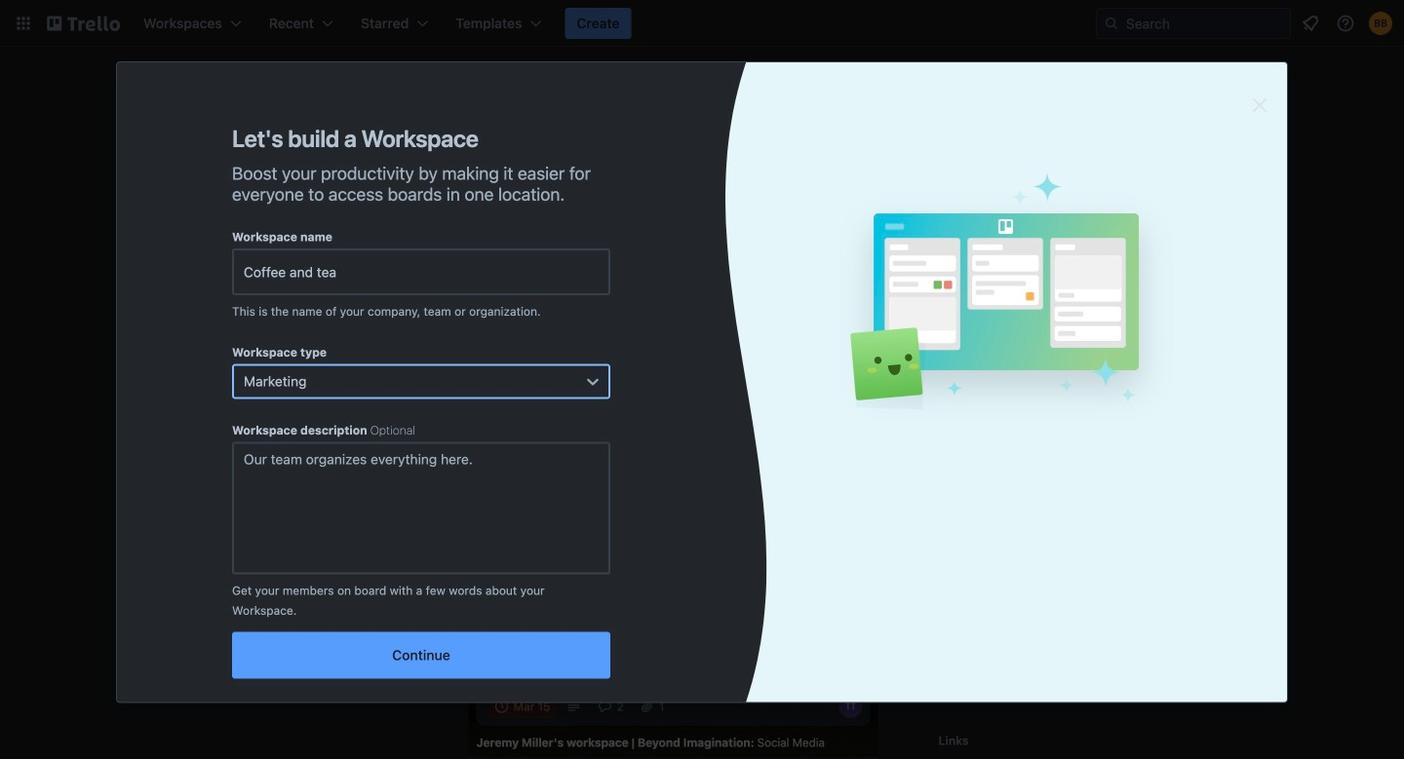 Task type: vqa. For each thing, say whether or not it's contained in the screenshot.
'Bob Builder (bobbuilder40)' Icon
yes



Task type: locate. For each thing, give the bounding box(es) containing it.
open information menu image
[[1336, 14, 1356, 33]]

color: green, title: none image
[[488, 308, 543, 324]]

bob builder (bobbuilder40) image
[[1370, 12, 1393, 35]]

search image
[[1104, 16, 1120, 31]]

Our team organizes everything here. text field
[[232, 442, 611, 575]]



Task type: describe. For each thing, give the bounding box(es) containing it.
Search field
[[1096, 8, 1292, 39]]

primary element
[[0, 0, 1405, 47]]

switch to… image
[[14, 14, 33, 33]]

add reaction image
[[477, 520, 508, 543]]

Taco's Co. text field
[[232, 249, 611, 296]]

0 notifications image
[[1299, 12, 1323, 35]]



